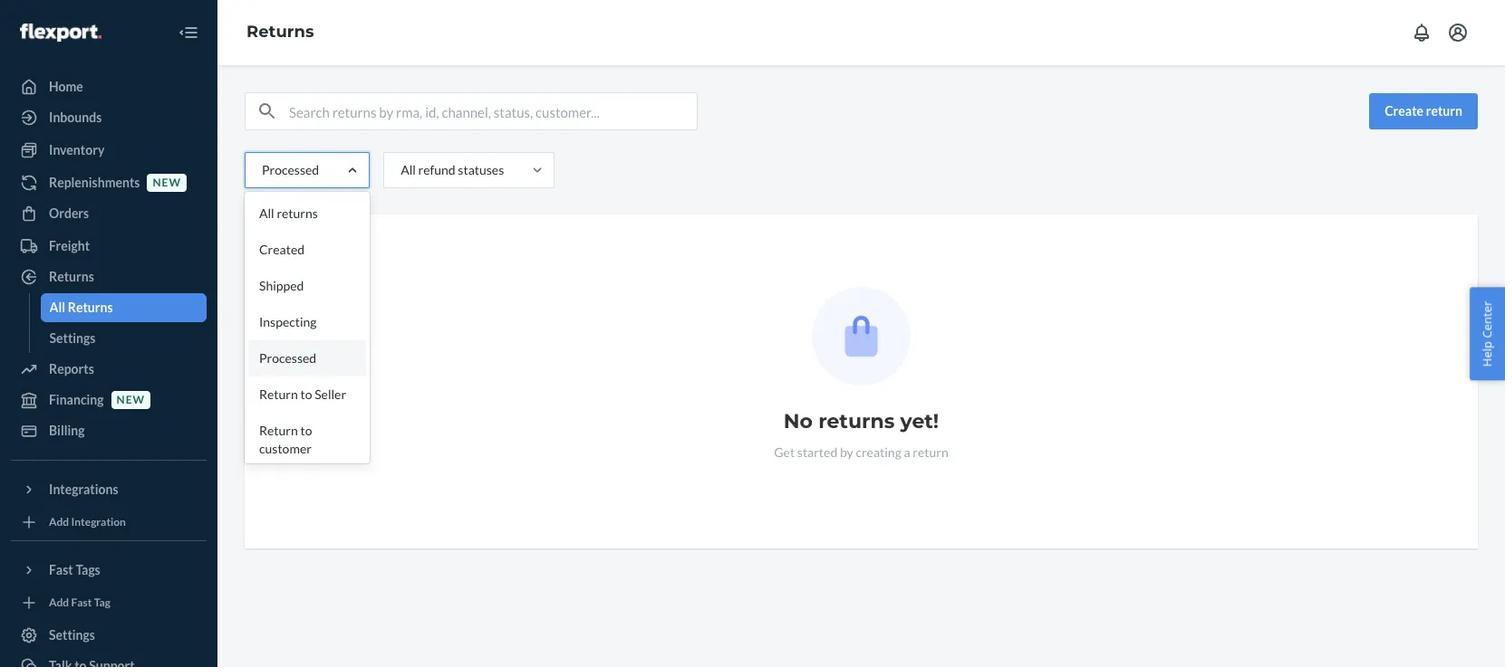 Task type: locate. For each thing, give the bounding box(es) containing it.
financing
[[49, 392, 104, 408]]

yet!
[[900, 410, 939, 434]]

to left "seller"
[[300, 387, 312, 402]]

help
[[1479, 341, 1496, 367]]

1 vertical spatial return
[[259, 423, 298, 439]]

shipped
[[259, 278, 304, 294]]

2 vertical spatial all
[[49, 300, 65, 315]]

1 vertical spatial returns
[[819, 410, 895, 434]]

0 vertical spatial settings link
[[40, 324, 207, 353]]

2 horizontal spatial all
[[401, 162, 416, 178]]

settings
[[49, 331, 96, 346], [49, 628, 95, 643]]

2 return from the top
[[259, 423, 298, 439]]

no returns yet!
[[784, 410, 939, 434]]

1 vertical spatial settings
[[49, 628, 95, 643]]

return for return to customer
[[259, 423, 298, 439]]

1 vertical spatial new
[[117, 394, 145, 407]]

1 horizontal spatial return
[[1426, 103, 1463, 119]]

return
[[259, 387, 298, 402], [259, 423, 298, 439]]

1 vertical spatial return
[[913, 445, 949, 460]]

orders link
[[11, 199, 207, 228]]

return for return to seller
[[259, 387, 298, 402]]

inventory
[[49, 142, 105, 158]]

return right a
[[913, 445, 949, 460]]

all up 'created'
[[259, 206, 274, 221]]

settings up reports
[[49, 331, 96, 346]]

to inside return to customer
[[300, 423, 312, 439]]

home
[[49, 79, 83, 94]]

returns up 'created'
[[277, 206, 318, 221]]

tag
[[94, 597, 110, 610]]

to up customer
[[300, 423, 312, 439]]

help center
[[1479, 301, 1496, 367]]

add integration
[[49, 516, 126, 530]]

all returns link
[[40, 294, 207, 323]]

2 vertical spatial returns
[[68, 300, 113, 315]]

help center button
[[1470, 287, 1505, 380]]

all
[[401, 162, 416, 178], [259, 206, 274, 221], [49, 300, 65, 315]]

to
[[300, 387, 312, 402], [300, 423, 312, 439]]

integration
[[71, 516, 126, 530]]

1 to from the top
[[300, 387, 312, 402]]

all for all refund statuses
[[401, 162, 416, 178]]

inspecting
[[259, 314, 317, 330]]

1 horizontal spatial all
[[259, 206, 274, 221]]

all refund statuses
[[401, 162, 504, 178]]

return inside return to customer
[[259, 423, 298, 439]]

settings link down all returns link
[[40, 324, 207, 353]]

0 vertical spatial returns
[[277, 206, 318, 221]]

fast tags
[[49, 563, 100, 578]]

returns
[[277, 206, 318, 221], [819, 410, 895, 434]]

1 add from the top
[[49, 516, 69, 530]]

processed down inspecting
[[259, 351, 316, 366]]

new down reports link
[[117, 394, 145, 407]]

0 vertical spatial fast
[[49, 563, 73, 578]]

1 vertical spatial to
[[300, 423, 312, 439]]

add
[[49, 516, 69, 530], [49, 597, 69, 610]]

1 return from the top
[[259, 387, 298, 402]]

new for replenishments
[[153, 176, 181, 190]]

0 vertical spatial return
[[259, 387, 298, 402]]

0 vertical spatial add
[[49, 516, 69, 530]]

0 horizontal spatial returns
[[277, 206, 318, 221]]

new for financing
[[117, 394, 145, 407]]

1 vertical spatial all
[[259, 206, 274, 221]]

returns
[[246, 22, 314, 42], [49, 269, 94, 285], [68, 300, 113, 315]]

0 vertical spatial to
[[300, 387, 312, 402]]

open notifications image
[[1411, 22, 1433, 43]]

fast left tag
[[71, 597, 92, 610]]

processed up all returns
[[262, 162, 319, 178]]

add fast tag
[[49, 597, 110, 610]]

0 vertical spatial new
[[153, 176, 181, 190]]

inventory link
[[11, 136, 207, 165]]

inbounds link
[[11, 103, 207, 132]]

statuses
[[458, 162, 504, 178]]

freight
[[49, 238, 90, 254]]

reports
[[49, 362, 94, 377]]

open account menu image
[[1447, 22, 1469, 43]]

settings link down add fast tag link
[[11, 622, 207, 651]]

new
[[153, 176, 181, 190], [117, 394, 145, 407]]

return to customer
[[259, 423, 312, 457]]

add down the fast tags
[[49, 597, 69, 610]]

1 vertical spatial returns link
[[11, 263, 207, 292]]

replenishments
[[49, 175, 140, 190]]

0 vertical spatial return
[[1426, 103, 1463, 119]]

1 vertical spatial add
[[49, 597, 69, 610]]

1 vertical spatial fast
[[71, 597, 92, 610]]

integrations
[[49, 482, 118, 498]]

seller
[[315, 387, 346, 402]]

settings down add fast tag at the bottom left of the page
[[49, 628, 95, 643]]

home link
[[11, 72, 207, 101]]

2 add from the top
[[49, 597, 69, 610]]

processed
[[262, 162, 319, 178], [259, 351, 316, 366]]

a
[[904, 445, 910, 460]]

fast
[[49, 563, 73, 578], [71, 597, 92, 610]]

returns for all
[[277, 206, 318, 221]]

1 horizontal spatial returns
[[819, 410, 895, 434]]

freight link
[[11, 232, 207, 261]]

all returns
[[259, 206, 318, 221]]

refund
[[418, 162, 456, 178]]

0 vertical spatial all
[[401, 162, 416, 178]]

returns for no
[[819, 410, 895, 434]]

created
[[259, 242, 305, 257]]

return right create
[[1426, 103, 1463, 119]]

close navigation image
[[178, 22, 199, 43]]

all down freight
[[49, 300, 65, 315]]

returns link
[[246, 22, 314, 42], [11, 263, 207, 292]]

1 settings from the top
[[49, 331, 96, 346]]

new up the orders link
[[153, 176, 181, 190]]

all left refund
[[401, 162, 416, 178]]

all returns
[[49, 300, 113, 315]]

2 to from the top
[[300, 423, 312, 439]]

settings link
[[40, 324, 207, 353], [11, 622, 207, 651]]

fast left tags
[[49, 563, 73, 578]]

0 vertical spatial settings
[[49, 331, 96, 346]]

by
[[840, 445, 853, 460]]

return
[[1426, 103, 1463, 119], [913, 445, 949, 460]]

0 horizontal spatial new
[[117, 394, 145, 407]]

return up customer
[[259, 423, 298, 439]]

customer
[[259, 441, 312, 457]]

1 horizontal spatial new
[[153, 176, 181, 190]]

0 horizontal spatial all
[[49, 300, 65, 315]]

returns up get started by creating a return
[[819, 410, 895, 434]]

return up return to customer
[[259, 387, 298, 402]]

add integration link
[[11, 512, 207, 534]]

create return button
[[1370, 93, 1478, 130]]

add left integration
[[49, 516, 69, 530]]

1 horizontal spatial returns link
[[246, 22, 314, 42]]



Task type: vqa. For each thing, say whether or not it's contained in the screenshot.
can't find your sku? visit the help center
no



Task type: describe. For each thing, give the bounding box(es) containing it.
empty list image
[[812, 287, 911, 386]]

reports link
[[11, 355, 207, 384]]

return to seller
[[259, 387, 346, 402]]

all for all returns
[[259, 206, 274, 221]]

orders
[[49, 206, 89, 221]]

get started by creating a return
[[774, 445, 949, 460]]

fast tags button
[[11, 556, 207, 585]]

all for all returns
[[49, 300, 65, 315]]

no
[[784, 410, 813, 434]]

integrations button
[[11, 476, 207, 505]]

to for customer
[[300, 423, 312, 439]]

add for add integration
[[49, 516, 69, 530]]

1 vertical spatial processed
[[259, 351, 316, 366]]

returns inside all returns link
[[68, 300, 113, 315]]

create return
[[1385, 103, 1463, 119]]

0 horizontal spatial return
[[913, 445, 949, 460]]

inbounds
[[49, 110, 102, 125]]

billing
[[49, 423, 85, 439]]

billing link
[[11, 417, 207, 446]]

return inside button
[[1426, 103, 1463, 119]]

0 vertical spatial returns
[[246, 22, 314, 42]]

center
[[1479, 301, 1496, 338]]

flexport logo image
[[20, 23, 101, 41]]

0 horizontal spatial returns link
[[11, 263, 207, 292]]

to for seller
[[300, 387, 312, 402]]

started
[[797, 445, 838, 460]]

Search returns by rma, id, channel, status, customer... text field
[[289, 93, 697, 130]]

1 vertical spatial returns
[[49, 269, 94, 285]]

add fast tag link
[[11, 593, 207, 614]]

add for add fast tag
[[49, 597, 69, 610]]

fast inside fast tags dropdown button
[[49, 563, 73, 578]]

tags
[[76, 563, 100, 578]]

creating
[[856, 445, 902, 460]]

0 vertical spatial processed
[[262, 162, 319, 178]]

2 settings from the top
[[49, 628, 95, 643]]

get
[[774, 445, 795, 460]]

create
[[1385, 103, 1424, 119]]

0 vertical spatial returns link
[[246, 22, 314, 42]]

1 vertical spatial settings link
[[11, 622, 207, 651]]

fast inside add fast tag link
[[71, 597, 92, 610]]



